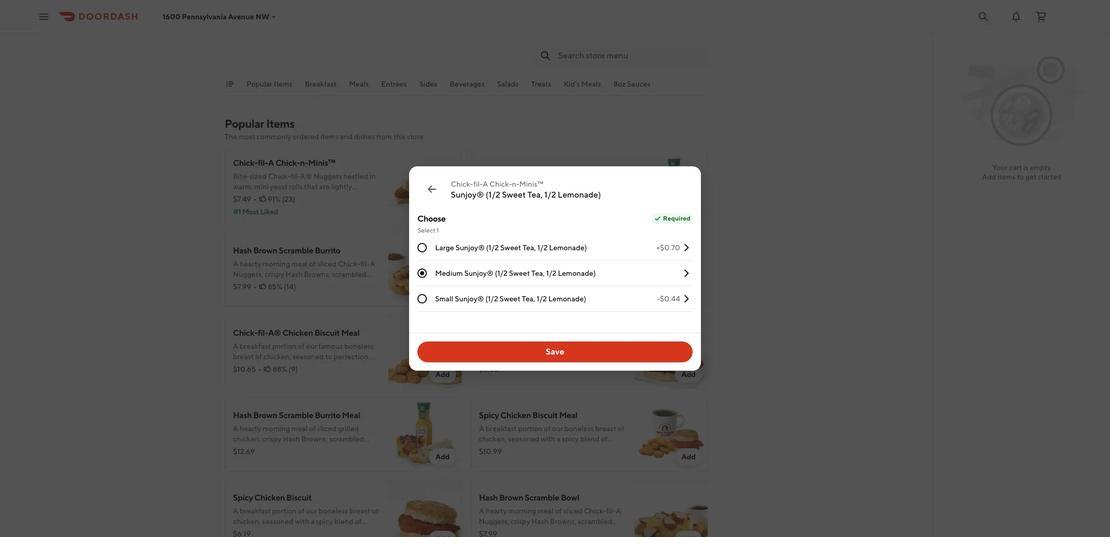 Task type: locate. For each thing, give the bounding box(es) containing it.
small
[[435, 295, 454, 303]]

• up #1 most liked
[[253, 195, 256, 203]]

1 burrito from the top
[[315, 246, 341, 255]]

brown up 85%
[[253, 246, 277, 255]]

entrées button
[[381, 79, 407, 95]]

$7.49 •
[[233, 195, 256, 203]]

add
[[982, 173, 997, 181], [682, 205, 696, 214], [436, 288, 450, 296], [682, 288, 696, 296], [436, 370, 450, 379], [682, 370, 696, 379], [436, 453, 450, 461], [682, 453, 696, 461]]

fil- up medium sunjoy® (1/2 sweet tea, 1/2 lemonade) on the bottom of page
[[504, 246, 514, 255]]

tea, for large sunjoy® (1/2 sweet tea, 1/2 lemonade)
[[523, 243, 536, 252]]

1 vertical spatial hash
[[233, 410, 252, 420]]

0 vertical spatial and
[[340, 132, 353, 141]]

8oz
[[614, 80, 626, 88]]

2 burrito from the top
[[315, 410, 341, 420]]

(1/2 down $8.19
[[486, 295, 498, 303]]

sweet
[[502, 190, 526, 200], [501, 243, 521, 252], [509, 269, 530, 277], [500, 295, 521, 303]]

chick-fil-a® chicken biscuit meal
[[233, 328, 360, 338]]

popular items button
[[247, 79, 292, 95]]

brown down the $10.99
[[499, 493, 523, 503]]

0 vertical spatial of
[[537, 260, 544, 268]]

liked down 91%
[[260, 208, 278, 216]]

1 vertical spatial nuggets
[[529, 246, 561, 255]]

add for hash brown scramble burrito
[[436, 288, 450, 296]]

• right $7.99
[[253, 283, 256, 291]]

lemonade) up refined
[[558, 269, 596, 277]]

$8.19
[[479, 283, 497, 291]]

1 horizontal spatial meals
[[582, 80, 601, 88]]

hash for hash brown scramble burrito
[[233, 246, 252, 255]]

large
[[435, 243, 454, 252]]

1 vertical spatial spicy
[[233, 493, 253, 503]]

1 horizontal spatial and
[[611, 270, 624, 278]]

0 vertical spatial hash
[[233, 246, 252, 255]]

nuggets inside chick-fil-a® nuggets bite-sized pieces of boneless chicken breast, seasoned to perfection, freshly breaded and pressure cooked in 100% refined peanut oil. available with choice of dipping sauce.
[[529, 246, 561, 255]]

chick- up #3 most liked
[[490, 180, 512, 188]]

n- up #3 most liked
[[512, 180, 520, 188]]

88%
[[273, 365, 287, 373]]

scramble left bowl at the bottom of page
[[525, 493, 559, 503]]

tea, down cooked
[[522, 295, 535, 303]]

items up the commonly
[[266, 117, 295, 130]]

1 vertical spatial to
[[512, 270, 519, 278]]

hash up $12.69
[[233, 410, 252, 420]]

fil- for chick-fil-a chick-n-minis™ bite-sized chick-fil-a® nuggets nestled in warm, mini yeast rolls that are lightly brushed with a honey butter spread.
[[258, 158, 268, 168]]

lemonade) for small sunjoy® (1/2 sweet tea, 1/2 lemonade)
[[549, 295, 587, 303]]

add button
[[675, 201, 702, 218], [429, 284, 456, 300], [675, 284, 702, 300], [429, 366, 456, 383], [675, 366, 702, 383], [429, 448, 456, 465], [675, 448, 702, 465]]

cart
[[1009, 163, 1022, 172]]

sunjoy® right back icon
[[451, 190, 484, 200]]

91%
[[268, 195, 281, 203]]

sides
[[420, 80, 437, 88]]

1 vertical spatial burrito
[[315, 410, 341, 420]]

minis™ inside the chick-fil-a chick-n-minis™ bite-sized chick-fil-a® nuggets nestled in warm, mini yeast rolls that are lightly brushed with a honey butter spread.
[[308, 158, 335, 168]]

fil- for chick-fil-a® nuggets bite-sized pieces of boneless chicken breast, seasoned to perfection, freshly breaded and pressure cooked in 100% refined peanut oil. available with choice of dipping sauce.
[[504, 246, 514, 255]]

items inside popular items the most commonly ordered items and dishes from this store
[[266, 117, 295, 130]]

add for chick-fil-a® chicken biscuit
[[682, 370, 696, 379]]

of up perfection, on the bottom of the page
[[537, 260, 544, 268]]

and inside popular items the most commonly ordered items and dishes from this store
[[340, 132, 353, 141]]

of down "100%"
[[551, 291, 557, 299]]

hash for hash brown scramble burrito meal
[[233, 410, 252, 420]]

2 meals from the left
[[582, 80, 601, 88]]

a up #3
[[483, 180, 488, 188]]

1 vertical spatial items
[[998, 173, 1016, 181]]

sized inside the chick-fil-a chick-n-minis™ bite-sized chick-fil-a® nuggets nestled in warm, mini yeast rolls that are lightly brushed with a honey butter spread.
[[250, 172, 267, 180]]

bite-
[[233, 172, 250, 180], [479, 260, 496, 268]]

bite- up warm,
[[233, 172, 250, 180]]

choose select 1
[[418, 214, 446, 234]]

2 vertical spatial hash
[[479, 493, 498, 503]]

0 vertical spatial n-
[[300, 158, 308, 168]]

popular inside button
[[247, 80, 273, 88]]

0 horizontal spatial bite-
[[233, 172, 250, 180]]

a up yeast
[[268, 158, 274, 168]]

a® inside chick-fil-a® nuggets bite-sized pieces of boneless chicken breast, seasoned to perfection, freshly breaded and pressure cooked in 100% refined peanut oil. available with choice of dipping sauce.
[[514, 246, 527, 255]]

85%
[[268, 283, 282, 291]]

$10.65
[[233, 365, 256, 373]]

0 horizontal spatial minis™
[[308, 158, 335, 168]]

n- inside the chick-fil-a chick-n-minis™ bite-sized chick-fil-a® nuggets nestled in warm, mini yeast rolls that are lightly brushed with a honey butter spread.
[[300, 158, 308, 168]]

and
[[340, 132, 353, 141], [611, 270, 624, 278]]

None radio
[[418, 243, 427, 252]]

tea, inside the chick-fil-a chick-n-minis™ sunjoy® (1/2 sweet tea, 1/2 lemonade)
[[528, 190, 543, 200]]

0 vertical spatial with
[[262, 193, 276, 201]]

• for hash brown scramble burrito
[[253, 283, 256, 291]]

sunjoy® for medium
[[465, 269, 494, 277]]

fil- up mini
[[258, 158, 268, 168]]

fil- inside chick-fil-a® nuggets bite-sized pieces of boneless chicken breast, seasoned to perfection, freshly breaded and pressure cooked in 100% refined peanut oil. available with choice of dipping sauce.
[[504, 246, 514, 255]]

chick-
[[233, 158, 258, 168], [276, 158, 300, 168], [268, 172, 291, 180], [451, 180, 474, 188], [490, 180, 512, 188], [479, 246, 504, 255], [233, 328, 258, 338], [479, 328, 504, 338]]

2 vertical spatial brown
[[499, 493, 523, 503]]

spicy for spicy chicken biscuit meal
[[479, 410, 499, 420]]

cooked
[[509, 281, 534, 289]]

chick- up yeast
[[268, 172, 291, 180]]

liked down 87%
[[508, 197, 526, 205]]

a® up pieces in the left of the page
[[514, 246, 527, 255]]

0 vertical spatial a
[[268, 158, 274, 168]]

tea, down pieces in the left of the page
[[532, 269, 545, 277]]

fil- up #3
[[474, 180, 483, 188]]

of
[[537, 260, 544, 268], [551, 291, 557, 299]]

1 vertical spatial brown
[[253, 410, 277, 420]]

none radio inside choose group
[[418, 243, 427, 252]]

sized inside chick-fil-a® nuggets bite-sized pieces of boneless chicken breast, seasoned to perfection, freshly breaded and pressure cooked in 100% refined peanut oil. available with choice of dipping sauce.
[[496, 260, 513, 268]]

open menu image
[[38, 10, 50, 23]]

(1/2 for small
[[486, 295, 498, 303]]

0 vertical spatial most
[[490, 197, 506, 205]]

(1/2 up the seasoned
[[486, 243, 499, 252]]

biscuit
[[315, 328, 340, 338], [561, 328, 586, 338], [533, 410, 558, 420], [287, 493, 312, 503]]

popular items
[[247, 80, 292, 88]]

meal
[[341, 328, 360, 338], [342, 410, 360, 420], [559, 410, 578, 420]]

scramble up (14)
[[279, 246, 313, 255]]

is
[[1024, 163, 1029, 172]]

1 horizontal spatial bite-
[[479, 260, 496, 268]]

most right #1
[[242, 208, 259, 216]]

0 horizontal spatial meals
[[349, 80, 369, 88]]

items inside popular items button
[[274, 80, 292, 88]]

sunjoy®
[[451, 190, 484, 200], [456, 243, 485, 252], [465, 269, 494, 277], [455, 295, 484, 303]]

0 horizontal spatial to
[[512, 270, 519, 278]]

sized up the seasoned
[[496, 260, 513, 268]]

• right $10.65
[[258, 365, 261, 373]]

0 horizontal spatial liked
[[260, 208, 278, 216]]

kid's meals button
[[564, 79, 601, 95]]

nuggets inside the chick-fil-a chick-n-minis™ bite-sized chick-fil-a® nuggets nestled in warm, mini yeast rolls that are lightly brushed with a honey butter spread.
[[314, 172, 342, 180]]

lemonade) up boneless at the top of the page
[[549, 243, 587, 252]]

add inside your cart is empty add items to get started
[[982, 173, 997, 181]]

0 vertical spatial spicy
[[479, 410, 499, 420]]

hash up $7.99
[[233, 246, 252, 255]]

0 vertical spatial liked
[[508, 197, 526, 205]]

tea, up pieces in the left of the page
[[523, 243, 536, 252]]

chick- left $12.29
[[451, 180, 474, 188]]

chick-fil-a® chicken biscuit
[[479, 328, 586, 338]]

0 vertical spatial scramble
[[279, 246, 313, 255]]

a for (1/2
[[483, 180, 488, 188]]

1/2 up boneless at the top of the page
[[538, 243, 548, 252]]

chick- up the seasoned
[[479, 246, 504, 255]]

required
[[663, 214, 691, 222]]

1 meals from the left
[[349, 80, 369, 88]]

0 vertical spatial popular
[[247, 80, 273, 88]]

1 horizontal spatial to
[[1018, 173, 1024, 181]]

items right ordered
[[321, 132, 339, 141]]

minis™ up are
[[308, 158, 335, 168]]

1 vertical spatial items
[[266, 117, 295, 130]]

1 horizontal spatial minis™
[[520, 180, 544, 188]]

nuggets up boneless at the top of the page
[[529, 246, 561, 255]]

1 horizontal spatial most
[[490, 197, 506, 205]]

(1/2 up the pressure on the bottom of the page
[[495, 269, 508, 277]]

0 horizontal spatial and
[[340, 132, 353, 141]]

0 horizontal spatial spicy
[[233, 493, 253, 503]]

1 horizontal spatial items
[[998, 173, 1016, 181]]

seasoned
[[479, 270, 510, 278]]

1 horizontal spatial of
[[551, 291, 557, 299]]

0 horizontal spatial n-
[[300, 158, 308, 168]]

0 vertical spatial nuggets
[[314, 172, 342, 180]]

with inside chick-fil-a® nuggets bite-sized pieces of boneless chicken breast, seasoned to perfection, freshly breaded and pressure cooked in 100% refined peanut oil. available with choice of dipping sauce.
[[511, 291, 526, 299]]

#3 most liked
[[479, 197, 526, 205]]

0 horizontal spatial most
[[242, 208, 259, 216]]

and up oil.
[[611, 270, 624, 278]]

items inside popular items the most commonly ordered items and dishes from this store
[[321, 132, 339, 141]]

sized
[[250, 172, 267, 180], [496, 260, 513, 268]]

1 vertical spatial and
[[611, 270, 624, 278]]

sauces
[[627, 80, 651, 88]]

1 horizontal spatial liked
[[508, 197, 526, 205]]

0 vertical spatial items
[[321, 132, 339, 141]]

a® up 88%
[[268, 328, 281, 338]]

most for #3
[[490, 197, 506, 205]]

0 horizontal spatial sized
[[250, 172, 267, 180]]

n- for fil-
[[300, 158, 308, 168]]

items down your at top
[[998, 173, 1016, 181]]

n- inside the chick-fil-a chick-n-minis™ sunjoy® (1/2 sweet tea, 1/2 lemonade)
[[512, 180, 520, 188]]

$5.85
[[479, 365, 499, 373]]

meals right "kid's"
[[582, 80, 601, 88]]

dishes
[[354, 132, 375, 141]]

hash brown scramble burrito image
[[388, 233, 462, 307]]

1/2 up "100%"
[[546, 269, 557, 277]]

popular for popular items
[[247, 80, 273, 88]]

to left get
[[1018, 173, 1024, 181]]

•
[[503, 185, 506, 193], [253, 195, 256, 203], [253, 283, 256, 291], [258, 365, 261, 373]]

brown
[[253, 246, 277, 255], [253, 410, 277, 420], [499, 493, 523, 503]]

0 vertical spatial minis™
[[308, 158, 335, 168]]

0 vertical spatial to
[[1018, 173, 1024, 181]]

0 horizontal spatial with
[[262, 193, 276, 201]]

nuggets up are
[[314, 172, 342, 180]]

brown for hash brown scramble burrito meal
[[253, 410, 277, 420]]

fil- up $10.65 •
[[258, 328, 268, 338]]

1 vertical spatial most
[[242, 208, 259, 216]]

Item Search search field
[[558, 50, 700, 62]]

1/2 down "100%"
[[537, 295, 547, 303]]

fil- down small sunjoy® (1/2 sweet tea, 1/2 lemonade)
[[504, 328, 514, 338]]

a® up that
[[300, 172, 312, 180]]

to up cooked
[[512, 270, 519, 278]]

scramble down the (9)
[[279, 410, 313, 420]]

with down cooked
[[511, 291, 526, 299]]

chicken
[[283, 328, 313, 338], [529, 328, 559, 338], [501, 410, 531, 420], [254, 493, 285, 503]]

• for chick-fil-a chick-n-minis™
[[253, 195, 256, 203]]

popular
[[247, 80, 273, 88], [225, 117, 264, 130]]

a® for chick-fil-a® chicken biscuit
[[514, 328, 527, 338]]

1 horizontal spatial spicy
[[479, 410, 499, 420]]

and left dishes
[[340, 132, 353, 141]]

0 vertical spatial in
[[370, 172, 376, 180]]

mini
[[254, 182, 269, 191]]

fil- inside the chick-fil-a chick-n-minis™ sunjoy® (1/2 sweet tea, 1/2 lemonade)
[[474, 180, 483, 188]]

1 horizontal spatial in
[[535, 281, 541, 289]]

hash brown scramble bowl image
[[635, 480, 709, 537]]

a® down small sunjoy® (1/2 sweet tea, 1/2 lemonade)
[[514, 328, 527, 338]]

add button for spicy chicken biscuit meal
[[675, 448, 702, 465]]

lemonade) down refined
[[549, 295, 587, 303]]

1 horizontal spatial sized
[[496, 260, 513, 268]]

0 horizontal spatial a
[[268, 158, 274, 168]]

a inside the chick-fil-a chick-n-minis™ sunjoy® (1/2 sweet tea, 1/2 lemonade)
[[483, 180, 488, 188]]

in right nestled at the top
[[370, 172, 376, 180]]

chick- up $10.65
[[233, 328, 258, 338]]

chicken
[[576, 260, 602, 268]]

warm,
[[233, 182, 253, 191]]

that
[[304, 182, 318, 191]]

lemonade) for large sunjoy® (1/2 sweet tea, 1/2 lemonade)
[[549, 243, 587, 252]]

bowl
[[561, 493, 579, 503]]

pieces
[[514, 260, 536, 268]]

2 vertical spatial scramble
[[525, 493, 559, 503]]

1 vertical spatial in
[[535, 281, 541, 289]]

1 vertical spatial popular
[[225, 117, 264, 130]]

dialog
[[409, 166, 701, 371]]

choose group
[[418, 213, 693, 312]]

brown for hash brown scramble bowl
[[499, 493, 523, 503]]

1 horizontal spatial with
[[511, 291, 526, 299]]

0 vertical spatial burrito
[[315, 246, 341, 255]]

$12.29 •
[[479, 185, 506, 193]]

0 vertical spatial brown
[[253, 246, 277, 255]]

medium sunjoy® (1/2 sweet tea, 1/2 lemonade)
[[435, 269, 596, 277]]

88% (9)
[[273, 365, 298, 373]]

$7.99
[[233, 283, 251, 291]]

sunjoy® for large
[[456, 243, 485, 252]]

1 vertical spatial n-
[[512, 180, 520, 188]]

1 vertical spatial sized
[[496, 260, 513, 268]]

items left breakfast
[[274, 80, 292, 88]]

chick- up warm,
[[233, 158, 258, 168]]

0 horizontal spatial of
[[537, 260, 544, 268]]

lemonade) right (16)
[[558, 190, 601, 200]]

from
[[377, 132, 392, 141]]

minis™ inside the chick-fil-a chick-n-minis™ sunjoy® (1/2 sweet tea, 1/2 lemonade)
[[520, 180, 544, 188]]

started
[[1038, 173, 1062, 181]]

salads button
[[497, 79, 519, 95]]

$10.99
[[479, 447, 502, 456]]

a inside the chick-fil-a chick-n-minis™ bite-sized chick-fil-a® nuggets nestled in warm, mini yeast rolls that are lightly brushed with a honey butter spread.
[[268, 158, 274, 168]]

0 vertical spatial sized
[[250, 172, 267, 180]]

#1
[[233, 208, 241, 216]]

meals inside button
[[582, 80, 601, 88]]

to inside chick-fil-a® nuggets bite-sized pieces of boneless chicken breast, seasoned to perfection, freshly breaded and pressure cooked in 100% refined peanut oil. available with choice of dipping sauce.
[[512, 270, 519, 278]]

None radio
[[418, 294, 427, 303]]

(1/2 left 87%
[[486, 190, 501, 200]]

0 horizontal spatial in
[[370, 172, 376, 180]]

bite- up the seasoned
[[479, 260, 496, 268]]

tea,
[[528, 190, 543, 200], [523, 243, 536, 252], [532, 269, 545, 277], [522, 295, 535, 303]]

(1/2
[[486, 190, 501, 200], [486, 243, 499, 252], [495, 269, 508, 277], [486, 295, 498, 303]]

1 vertical spatial liked
[[260, 208, 278, 216]]

most
[[490, 197, 506, 205], [242, 208, 259, 216]]

meals left entrées
[[349, 80, 369, 88]]

most down $12.29 •
[[490, 197, 506, 205]]

lightly
[[331, 182, 352, 191]]

brown up $12.69
[[253, 410, 277, 420]]

dialog containing sunjoy® (1/2 sweet tea, 1/2 lemonade)
[[409, 166, 701, 371]]

in up choice
[[535, 281, 541, 289]]

items
[[321, 132, 339, 141], [998, 173, 1016, 181]]

add button for chick-fil-a® chicken biscuit
[[675, 366, 702, 383]]

lemonade) for medium sunjoy® (1/2 sweet tea, 1/2 lemonade)
[[558, 269, 596, 277]]

1 vertical spatial scramble
[[279, 410, 313, 420]]

1 vertical spatial minis™
[[520, 180, 544, 188]]

sunjoy® down $8.19
[[455, 295, 484, 303]]

choice
[[527, 291, 549, 299]]

breaded
[[582, 270, 610, 278]]

in inside the chick-fil-a chick-n-minis™ bite-sized chick-fil-a® nuggets nestled in warm, mini yeast rolls that are lightly brushed with a honey butter spread.
[[370, 172, 376, 180]]

1/2 for large sunjoy® (1/2 sweet tea, 1/2 lemonade)
[[538, 243, 548, 252]]

spicy
[[479, 410, 499, 420], [233, 493, 253, 503]]

1 horizontal spatial a
[[483, 180, 488, 188]]

1 horizontal spatial nuggets
[[529, 246, 561, 255]]

spicy down $12.69
[[233, 493, 253, 503]]

kid's
[[564, 80, 580, 88]]

1/2
[[545, 190, 556, 200], [538, 243, 548, 252], [546, 269, 557, 277], [537, 295, 547, 303]]

0 horizontal spatial items
[[321, 132, 339, 141]]

tea, right #3 most liked
[[528, 190, 543, 200]]

your cart is empty add items to get started
[[982, 163, 1062, 181]]

spicy up the $10.99
[[479, 410, 499, 420]]

0 vertical spatial bite-
[[233, 172, 250, 180]]

1 horizontal spatial n-
[[512, 180, 520, 188]]

hash down the $10.99
[[479, 493, 498, 503]]

87%
[[517, 185, 531, 193]]

chick-fil-a® chicken biscuit image
[[635, 315, 709, 389]]

none radio inside choose group
[[418, 294, 427, 303]]

popular for popular items the most commonly ordered items and dishes from this store
[[225, 117, 264, 130]]

add for spicy chicken biscuit meal
[[682, 453, 696, 461]]

hash for hash brown scramble bowl
[[479, 493, 498, 503]]

0 vertical spatial items
[[274, 80, 292, 88]]

with left a
[[262, 193, 276, 201]]

minis™ up #3 most liked
[[520, 180, 544, 188]]

1 vertical spatial with
[[511, 291, 526, 299]]

lemonade)
[[558, 190, 601, 200], [549, 243, 587, 252], [558, 269, 596, 277], [549, 295, 587, 303]]

scramble for hash brown scramble burrito
[[279, 246, 313, 255]]

choose
[[418, 214, 446, 224]]

1 vertical spatial bite-
[[479, 260, 496, 268]]

sunjoy® up $8.19
[[465, 269, 494, 277]]

chick-fil-a® nuggets bite-sized pieces of boneless chicken breast, seasoned to perfection, freshly breaded and pressure cooked in 100% refined peanut oil. available with choice of dipping sauce.
[[479, 246, 626, 299]]

in inside chick-fil-a® nuggets bite-sized pieces of boneless chicken breast, seasoned to perfection, freshly breaded and pressure cooked in 100% refined peanut oil. available with choice of dipping sauce.
[[535, 281, 541, 289]]

popular inside popular items the most commonly ordered items and dishes from this store
[[225, 117, 264, 130]]

0 horizontal spatial nuggets
[[314, 172, 342, 180]]

sunjoy® right large
[[456, 243, 485, 252]]

n- up that
[[300, 158, 308, 168]]

1 vertical spatial a
[[483, 180, 488, 188]]

sized up mini
[[250, 172, 267, 180]]

1/2 right 87%
[[545, 190, 556, 200]]

the
[[225, 132, 237, 141]]



Task type: vqa. For each thing, say whether or not it's contained in the screenshot.
$12.29 •
yes



Task type: describe. For each thing, give the bounding box(es) containing it.
sauce.
[[586, 291, 607, 299]]

commonly
[[257, 132, 291, 141]]

n- for tea,
[[512, 180, 520, 188]]

$0.44
[[660, 295, 680, 303]]

items for popular items
[[274, 80, 292, 88]]

sweet for large
[[501, 243, 521, 252]]

tea, for medium sunjoy® (1/2 sweet tea, 1/2 lemonade)
[[532, 269, 545, 277]]

ordered
[[293, 132, 319, 141]]

medium
[[435, 269, 463, 277]]

chick- up rolls
[[276, 158, 300, 168]]

1 vertical spatial of
[[551, 291, 557, 299]]

available
[[479, 291, 510, 299]]

chick-fil-a chick-n-minis™ sunjoy® (1/2 sweet tea, 1/2 lemonade)
[[451, 180, 601, 200]]

add for chick-fil-a® nuggets
[[682, 288, 696, 296]]

add for chick-fil-a® chicken biscuit meal
[[436, 370, 450, 379]]

minis™ for a®
[[308, 158, 335, 168]]

freshly
[[558, 270, 580, 278]]

fil- for chick-fil-a® chicken biscuit meal
[[258, 328, 268, 338]]

breakfast
[[305, 80, 337, 88]]

pennsylvania
[[182, 12, 227, 21]]

1600
[[163, 12, 180, 21]]

spread.
[[327, 193, 351, 201]]

meals button
[[349, 79, 369, 95]]

-
[[657, 295, 660, 303]]

notification bell image
[[1010, 10, 1023, 23]]

a® inside the chick-fil-a chick-n-minis™ bite-sized chick-fil-a® nuggets nestled in warm, mini yeast rolls that are lightly brushed with a honey butter spread.
[[300, 172, 312, 180]]

1600 pennsylvania avenue nw
[[163, 12, 269, 21]]

a® for chick-fil-a® nuggets bite-sized pieces of boneless chicken breast, seasoned to perfection, freshly breaded and pressure cooked in 100% refined peanut oil. available with choice of dipping sauce.
[[514, 246, 527, 255]]

hash brown scramble bowl
[[479, 493, 579, 503]]

sweet for small
[[500, 295, 521, 303]]

sweet inside the chick-fil-a chick-n-minis™ sunjoy® (1/2 sweet tea, 1/2 lemonade)
[[502, 190, 526, 200]]

salads
[[497, 80, 519, 88]]

1
[[437, 226, 439, 234]]

sunjoy® for small
[[455, 295, 484, 303]]

oil.
[[613, 281, 623, 289]]

(1/2 for medium
[[495, 269, 508, 277]]

add button for chick-fil-a® chicken biscuit meal
[[429, 366, 456, 383]]

with inside the chick-fil-a chick-n-minis™ bite-sized chick-fil-a® nuggets nestled in warm, mini yeast rolls that are lightly brushed with a honey butter spread.
[[262, 193, 276, 201]]

most for #1
[[242, 208, 259, 216]]

entrées
[[381, 80, 407, 88]]

empty
[[1030, 163, 1052, 172]]

items for popular items the most commonly ordered items and dishes from this store
[[266, 117, 295, 130]]

#1 most liked
[[233, 208, 278, 216]]

beverages button
[[450, 79, 485, 95]]

spicy for spicy chicken biscuit
[[233, 493, 253, 503]]

breast,
[[603, 260, 626, 268]]

honey
[[283, 193, 304, 201]]

• up #3 most liked
[[503, 185, 506, 193]]

91% (23)
[[268, 195, 295, 203]]

store
[[407, 132, 424, 141]]

liked for #3 most liked
[[508, 197, 526, 205]]

87% (16)
[[517, 185, 545, 193]]

$7.49
[[233, 195, 251, 203]]

fil- for chick-fil-a® chicken biscuit
[[504, 328, 514, 338]]

chick-fil-a chick-n-minis™ meal image
[[635, 150, 709, 224]]

chick- up $5.85
[[479, 328, 504, 338]]

brushed
[[233, 193, 260, 201]]

chick-fil-a® chicken biscuit meal image
[[388, 315, 462, 389]]

chick- inside chick-fil-a® nuggets bite-sized pieces of boneless chicken breast, seasoned to perfection, freshly breaded and pressure cooked in 100% refined peanut oil. available with choice of dipping sauce.
[[479, 246, 504, 255]]

+$0.70
[[657, 243, 680, 252]]

treats button
[[531, 79, 551, 95]]

a
[[278, 193, 282, 201]]

perfection,
[[520, 270, 557, 278]]

save
[[546, 347, 565, 357]]

(1/2 for large
[[486, 243, 499, 252]]

100%
[[543, 281, 561, 289]]

scramble for hash brown scramble bowl
[[525, 493, 559, 503]]

(14)
[[284, 283, 296, 291]]

• for chick-fil-a® chicken biscuit meal
[[258, 365, 261, 373]]

dipping
[[559, 291, 584, 299]]

$7.99 •
[[233, 283, 256, 291]]

save button
[[418, 342, 693, 362]]

(16)
[[532, 185, 545, 193]]

spicy chicken biscuit
[[233, 493, 312, 503]]

liked for #1 most liked
[[260, 208, 278, 216]]

(1/2 inside the chick-fil-a chick-n-minis™ sunjoy® (1/2 sweet tea, 1/2 lemonade)
[[486, 190, 501, 200]]

select
[[418, 226, 436, 234]]

spicy chicken biscuit image
[[388, 480, 462, 537]]

Medium Sunjoy® (1/2 Sweet Tea, 1/2 Lemonade) radio
[[418, 269, 427, 278]]

chick-fil-a® nuggets image
[[635, 233, 709, 307]]

and inside chick-fil-a® nuggets bite-sized pieces of boneless chicken breast, seasoned to perfection, freshly breaded and pressure cooked in 100% refined peanut oil. available with choice of dipping sauce.
[[611, 270, 624, 278]]

yeast
[[270, 182, 288, 191]]

treats
[[531, 80, 551, 88]]

minis™ for 1/2
[[520, 180, 544, 188]]

pressure
[[479, 281, 507, 289]]

#3
[[479, 197, 488, 205]]

hash brown scramble burrito meal image
[[388, 397, 462, 471]]

spicy chicken biscuit meal image
[[635, 397, 709, 471]]

sunjoy® inside the chick-fil-a chick-n-minis™ sunjoy® (1/2 sweet tea, 1/2 lemonade)
[[451, 190, 484, 200]]

spicy chicken biscuit meal
[[479, 410, 578, 420]]

add button for hash brown scramble burrito meal
[[429, 448, 456, 465]]

breakfast button
[[305, 79, 337, 95]]

hash brown scramble burrito
[[233, 246, 341, 255]]

a for sized
[[268, 158, 274, 168]]

hash brown scramble burrito meal
[[233, 410, 360, 420]]

scramble for hash brown scramble burrito meal
[[279, 410, 313, 420]]

items inside your cart is empty add items to get started
[[998, 173, 1016, 181]]

boneless
[[545, 260, 575, 268]]

8oz sauces button
[[614, 79, 651, 95]]

your
[[993, 163, 1008, 172]]

bite- inside the chick-fil-a chick-n-minis™ bite-sized chick-fil-a® nuggets nestled in warm, mini yeast rolls that are lightly brushed with a honey butter spread.
[[233, 172, 250, 180]]

burrito for hash brown scramble burrito
[[315, 246, 341, 255]]

brown for hash brown scramble burrito
[[253, 246, 277, 255]]

back image
[[426, 183, 438, 196]]

tea, for small sunjoy® (1/2 sweet tea, 1/2 lemonade)
[[522, 295, 535, 303]]

a® for chick-fil-a® chicken biscuit meal
[[268, 328, 281, 338]]

chick-fil-a chick-n-minis™ image
[[388, 150, 462, 224]]

add for hash brown scramble burrito meal
[[436, 453, 450, 461]]

butter
[[305, 193, 326, 201]]

1/2 for medium sunjoy® (1/2 sweet tea, 1/2 lemonade)
[[546, 269, 557, 277]]

large sunjoy® (1/2 sweet tea, 1/2 lemonade)
[[435, 243, 587, 252]]

burrito for hash brown scramble burrito meal
[[315, 410, 341, 420]]

sides button
[[420, 79, 437, 95]]

sweet for medium
[[509, 269, 530, 277]]

$12.69
[[233, 447, 255, 456]]

$12.29
[[479, 185, 501, 193]]

nestled
[[344, 172, 368, 180]]

this
[[394, 132, 406, 141]]

(23)
[[282, 195, 295, 203]]

fil- up rolls
[[291, 172, 300, 180]]

-$0.44
[[657, 295, 680, 303]]

small sunjoy® (1/2 sweet tea, 1/2 lemonade)
[[435, 295, 587, 303]]

1/2 for small sunjoy® (1/2 sweet tea, 1/2 lemonade)
[[537, 295, 547, 303]]

1/2 inside the chick-fil-a chick-n-minis™ sunjoy® (1/2 sweet tea, 1/2 lemonade)
[[545, 190, 556, 200]]

8oz sauces
[[614, 80, 651, 88]]

0 items, open order cart image
[[1035, 10, 1048, 23]]

1600 pennsylvania avenue nw button
[[163, 12, 278, 21]]

fil- for chick-fil-a chick-n-minis™ sunjoy® (1/2 sweet tea, 1/2 lemonade)
[[474, 180, 483, 188]]

add button for hash brown scramble burrito
[[429, 284, 456, 300]]

to inside your cart is empty add items to get started
[[1018, 173, 1024, 181]]

85% (14)
[[268, 283, 296, 291]]

rolls
[[289, 182, 303, 191]]

refined
[[563, 281, 587, 289]]

lemonade) inside the chick-fil-a chick-n-minis™ sunjoy® (1/2 sweet tea, 1/2 lemonade)
[[558, 190, 601, 200]]

get
[[1026, 173, 1037, 181]]

bite- inside chick-fil-a® nuggets bite-sized pieces of boneless chicken breast, seasoned to perfection, freshly breaded and pressure cooked in 100% refined peanut oil. available with choice of dipping sauce.
[[479, 260, 496, 268]]

beverages
[[450, 80, 485, 88]]



